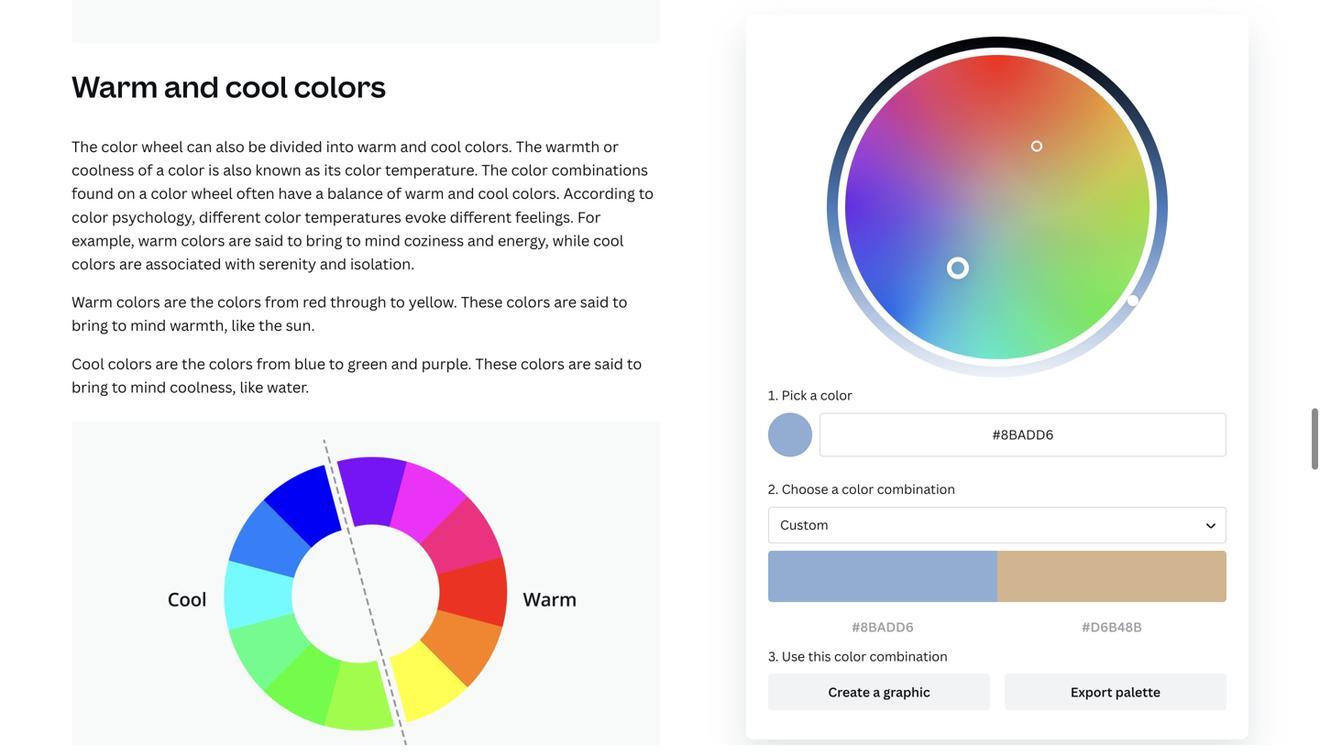 Task type: vqa. For each thing, say whether or not it's contained in the screenshot.
the colors.
yes



Task type: describe. For each thing, give the bounding box(es) containing it.
1 vertical spatial the
[[259, 316, 282, 335]]

like inside the cool colors are the colors from blue to green and purple. these colors are said to bring to mind coolness, like water.
[[240, 377, 263, 397]]

through
[[330, 292, 387, 312]]

this
[[808, 648, 831, 665]]

1 horizontal spatial the
[[482, 160, 508, 180]]

yellow.
[[409, 292, 457, 312]]

a right choose
[[832, 480, 839, 498]]

2 horizontal spatial the
[[516, 137, 542, 156]]

bring inside the color wheel can also be divided into warm and cool colors. the warmth or coolness of a color is also known as its color temperature. the color combinations found on a color wheel often have a balance of warm and cool colors. according to color psychology, different color temperatures evoke different feelings. for example, warm colors are said to bring to mind coziness and energy, while cool colors are associated with serenity and isolation.
[[306, 231, 342, 250]]

2.
[[768, 480, 779, 498]]

the color wheel can also be divided into warm and cool colors. the warmth or coolness of a color is also known as its color temperature. the color combinations found on a color wheel often have a balance of warm and cool colors. according to color psychology, different color temperatures evoke different feelings. for example, warm colors are said to bring to mind coziness and energy, while cool colors are associated with serenity and isolation.
[[72, 137, 654, 274]]

while
[[553, 231, 590, 250]]

mind inside the cool colors are the colors from blue to green and purple. these colors are said to bring to mind coolness, like water.
[[130, 377, 166, 397]]

combination for 3. use this color combination
[[870, 648, 948, 665]]

color up psychology,
[[151, 184, 188, 203]]

cool up energy,
[[478, 184, 509, 203]]

color down 'found'
[[72, 207, 108, 227]]

coolness
[[72, 160, 134, 180]]

and inside the cool colors are the colors from blue to green and purple. these colors are said to bring to mind coolness, like water.
[[391, 354, 418, 373]]

can
[[187, 137, 212, 156]]

color down can
[[168, 160, 205, 180]]

warm and cool colors
[[72, 66, 386, 106]]

be
[[248, 137, 266, 156]]

0 vertical spatial colors.
[[465, 137, 513, 156]]

from for water.
[[257, 354, 291, 373]]

color right choose
[[842, 480, 874, 498]]

and up can
[[164, 66, 219, 106]]

a up psychology,
[[156, 160, 164, 180]]

combinations
[[552, 160, 648, 180]]

example,
[[72, 231, 135, 250]]

color up coolness
[[101, 137, 138, 156]]

cool colors are the colors from blue to green and purple. these colors are said to bring to mind coolness, like water.
[[72, 354, 642, 397]]

divided
[[270, 137, 323, 156]]

0 horizontal spatial wheel
[[141, 137, 183, 156]]

said inside the cool colors are the colors from blue to green and purple. these colors are said to bring to mind coolness, like water.
[[595, 354, 624, 373]]

green
[[348, 354, 388, 373]]

2 vertical spatial warm
[[138, 231, 177, 250]]

color right this
[[834, 648, 867, 665]]

temperature.
[[385, 160, 478, 180]]

warmth
[[546, 137, 600, 156]]

purple.
[[422, 354, 472, 373]]

color down have
[[264, 207, 301, 227]]

1 different from the left
[[199, 207, 261, 227]]

0 horizontal spatial the
[[72, 137, 98, 156]]

temperatures
[[305, 207, 402, 227]]

from for sun.
[[265, 292, 299, 312]]

pick
[[782, 387, 807, 404]]

a right pick
[[810, 387, 817, 404]]

and left energy,
[[468, 231, 494, 250]]

as
[[305, 160, 320, 180]]

3.
[[768, 648, 779, 665]]

2. choose a color combination
[[768, 480, 956, 498]]

use
[[782, 648, 805, 665]]

the for coolness,
[[182, 354, 205, 373]]

1 vertical spatial warm
[[405, 184, 444, 203]]

said inside the color wheel can also be divided into warm and cool colors. the warmth or coolness of a color is also known as its color temperature. the color combinations found on a color wheel often have a balance of warm and cool colors. according to color psychology, different color temperatures evoke different feelings. for example, warm colors are said to bring to mind coziness and energy, while cool colors are associated with serenity and isolation.
[[255, 231, 284, 250]]

evoke
[[405, 207, 446, 227]]

custom
[[780, 516, 829, 534]]



Task type: locate. For each thing, give the bounding box(es) containing it.
combination for 2. choose a color combination
[[877, 480, 956, 498]]

mind left warmth,
[[130, 316, 166, 335]]

color down 'warmth'
[[511, 160, 548, 180]]

2 horizontal spatial warm
[[405, 184, 444, 203]]

the
[[72, 137, 98, 156], [516, 137, 542, 156], [482, 160, 508, 180]]

have
[[278, 184, 312, 203]]

said
[[255, 231, 284, 250], [580, 292, 609, 312], [595, 354, 624, 373]]

warm down psychology,
[[138, 231, 177, 250]]

wheel down "is"
[[191, 184, 233, 203]]

isolation.
[[350, 254, 415, 274]]

colors.
[[465, 137, 513, 156], [512, 184, 560, 203]]

the for like
[[190, 292, 214, 312]]

often
[[236, 184, 275, 203]]

1 vertical spatial these
[[475, 354, 517, 373]]

2 vertical spatial said
[[595, 354, 624, 373]]

primary, secondary and tertiary colors image
[[72, 0, 660, 44]]

the up coolness
[[72, 137, 98, 156]]

colors
[[294, 66, 386, 106], [181, 231, 225, 250], [72, 254, 116, 274], [116, 292, 160, 312], [217, 292, 261, 312], [506, 292, 551, 312], [108, 354, 152, 373], [209, 354, 253, 373], [521, 354, 565, 373]]

psychology,
[[112, 207, 195, 227]]

cool up temperature.
[[431, 137, 461, 156]]

according
[[564, 184, 635, 203]]

wheel
[[141, 137, 183, 156], [191, 184, 233, 203]]

warm right into
[[358, 137, 397, 156]]

mind inside the color wheel can also be divided into warm and cool colors. the warmth or coolness of a color is also known as its color temperature. the color combinations found on a color wheel often have a balance of warm and cool colors. according to color psychology, different color temperatures evoke different feelings. for example, warm colors are said to bring to mind coziness and energy, while cool colors are associated with serenity and isolation.
[[365, 231, 401, 250]]

cool
[[72, 354, 104, 373]]

of
[[138, 160, 153, 180], [387, 184, 401, 203]]

0 vertical spatial like
[[231, 316, 255, 335]]

1. pick a color
[[768, 387, 853, 404]]

warm colors are the colors from red through to yellow. these colors are said to bring to mind warmth, like the sun.
[[72, 292, 628, 335]]

the up coolness,
[[182, 354, 205, 373]]

warm up evoke
[[405, 184, 444, 203]]

and down temperature.
[[448, 184, 475, 203]]

custom button
[[768, 507, 1227, 544]]

these right purple.
[[475, 354, 517, 373]]

serenity
[[259, 254, 316, 274]]

2 vertical spatial mind
[[130, 377, 166, 397]]

combination
[[877, 480, 956, 498], [870, 648, 948, 665]]

1 horizontal spatial warm
[[358, 137, 397, 156]]

to
[[639, 184, 654, 203], [287, 231, 302, 250], [346, 231, 361, 250], [390, 292, 405, 312], [613, 292, 628, 312], [112, 316, 127, 335], [329, 354, 344, 373], [627, 354, 642, 373], [112, 377, 127, 397]]

1 vertical spatial said
[[580, 292, 609, 312]]

bring up the 'cool' on the left of the page
[[72, 316, 108, 335]]

1 horizontal spatial wheel
[[191, 184, 233, 203]]

different
[[199, 207, 261, 227], [450, 207, 512, 227]]

mind inside warm colors are the colors from red through to yellow. these colors are said to bring to mind warmth, like the sun.
[[130, 316, 166, 335]]

choose
[[782, 480, 829, 498]]

0 horizontal spatial different
[[199, 207, 261, 227]]

are
[[229, 231, 251, 250], [119, 254, 142, 274], [164, 292, 187, 312], [554, 292, 577, 312], [155, 354, 178, 373], [568, 354, 591, 373]]

feelings.
[[515, 207, 574, 227]]

colors. up temperature.
[[465, 137, 513, 156]]

from inside warm colors are the colors from red through to yellow. these colors are said to bring to mind warmth, like the sun.
[[265, 292, 299, 312]]

like inside warm colors are the colors from red through to yellow. these colors are said to bring to mind warmth, like the sun.
[[231, 316, 255, 335]]

2 different from the left
[[450, 207, 512, 227]]

and
[[164, 66, 219, 106], [400, 137, 427, 156], [448, 184, 475, 203], [468, 231, 494, 250], [320, 254, 347, 274], [391, 354, 418, 373]]

wheel left can
[[141, 137, 183, 156]]

its
[[324, 160, 341, 180]]

warm up the 'cool' on the left of the page
[[72, 292, 113, 312]]

mind up isolation.
[[365, 231, 401, 250]]

0 vertical spatial mind
[[365, 231, 401, 250]]

0 vertical spatial warm
[[358, 137, 397, 156]]

known
[[255, 160, 301, 180]]

1 horizontal spatial of
[[387, 184, 401, 203]]

like
[[231, 316, 255, 335], [240, 377, 263, 397]]

blue
[[294, 354, 325, 373]]

cool up be
[[225, 66, 288, 106]]

is
[[208, 160, 219, 180]]

1 warm from the top
[[72, 66, 158, 106]]

like left water.
[[240, 377, 263, 397]]

the left sun.
[[259, 316, 282, 335]]

0 horizontal spatial of
[[138, 160, 153, 180]]

1 horizontal spatial different
[[450, 207, 512, 227]]

red
[[303, 292, 327, 312]]

found
[[72, 184, 114, 203]]

also
[[216, 137, 245, 156], [223, 160, 252, 180]]

with
[[225, 254, 255, 274]]

of right coolness
[[138, 160, 153, 180]]

warm
[[72, 66, 158, 106], [72, 292, 113, 312]]

associated
[[145, 254, 221, 274]]

bring inside warm colors are the colors from red through to yellow. these colors are said to bring to mind warmth, like the sun.
[[72, 316, 108, 335]]

0 vertical spatial combination
[[877, 480, 956, 498]]

1 vertical spatial mind
[[130, 316, 166, 335]]

color
[[101, 137, 138, 156], [168, 160, 205, 180], [345, 160, 382, 180], [511, 160, 548, 180], [151, 184, 188, 203], [72, 207, 108, 227], [264, 207, 301, 227], [821, 387, 853, 404], [842, 480, 874, 498], [834, 648, 867, 665]]

warm
[[358, 137, 397, 156], [405, 184, 444, 203], [138, 231, 177, 250]]

3. use this color combination
[[768, 648, 948, 665]]

the
[[190, 292, 214, 312], [259, 316, 282, 335], [182, 354, 205, 373]]

into
[[326, 137, 354, 156]]

0 vertical spatial wheel
[[141, 137, 183, 156]]

or
[[604, 137, 619, 156]]

warm for warm and cool colors
[[72, 66, 158, 106]]

1 vertical spatial combination
[[870, 648, 948, 665]]

1 vertical spatial colors.
[[512, 184, 560, 203]]

colors. up feelings.
[[512, 184, 560, 203]]

said inside warm colors are the colors from red through to yellow. these colors are said to bring to mind warmth, like the sun.
[[580, 292, 609, 312]]

for
[[578, 207, 601, 227]]

slider
[[827, 37, 1168, 378]]

warm for warm colors are the colors from red through to yellow. these colors are said to bring to mind warmth, like the sun.
[[72, 292, 113, 312]]

from
[[265, 292, 299, 312], [257, 354, 291, 373]]

bring
[[306, 231, 342, 250], [72, 316, 108, 335], [72, 377, 108, 397]]

the inside the cool colors are the colors from blue to green and purple. these colors are said to bring to mind coolness, like water.
[[182, 354, 205, 373]]

bring inside the cool colors are the colors from blue to green and purple. these colors are said to bring to mind coolness, like water.
[[72, 377, 108, 397]]

1 vertical spatial wheel
[[191, 184, 233, 203]]

mind left coolness,
[[130, 377, 166, 397]]

color up "balance"
[[345, 160, 382, 180]]

combination up custom button
[[877, 480, 956, 498]]

a
[[156, 160, 164, 180], [139, 184, 147, 203], [316, 184, 324, 203], [810, 387, 817, 404], [832, 480, 839, 498]]

and up the red
[[320, 254, 347, 274]]

1 vertical spatial also
[[223, 160, 252, 180]]

these inside the cool colors are the colors from blue to green and purple. these colors are said to bring to mind coolness, like water.
[[475, 354, 517, 373]]

warm inside warm colors are the colors from red through to yellow. these colors are said to bring to mind warmth, like the sun.
[[72, 292, 113, 312]]

and right green
[[391, 354, 418, 373]]

0 vertical spatial also
[[216, 137, 245, 156]]

0 vertical spatial warm
[[72, 66, 158, 106]]

different up energy,
[[450, 207, 512, 227]]

1 vertical spatial like
[[240, 377, 263, 397]]

balance
[[327, 184, 383, 203]]

None text field
[[820, 413, 1227, 457]]

also left be
[[216, 137, 245, 156]]

from up water.
[[257, 354, 291, 373]]

cool
[[225, 66, 288, 106], [431, 137, 461, 156], [478, 184, 509, 203], [593, 231, 624, 250]]

warm up coolness
[[72, 66, 158, 106]]

bring down temperatures
[[306, 231, 342, 250]]

coolness,
[[170, 377, 236, 397]]

sun.
[[286, 316, 315, 335]]

on
[[117, 184, 135, 203]]

energy,
[[498, 231, 549, 250]]

2 vertical spatial bring
[[72, 377, 108, 397]]

1 vertical spatial bring
[[72, 316, 108, 335]]

0 vertical spatial these
[[461, 292, 503, 312]]

2 warm from the top
[[72, 292, 113, 312]]

0 vertical spatial bring
[[306, 231, 342, 250]]

1 vertical spatial of
[[387, 184, 401, 203]]

0 vertical spatial said
[[255, 231, 284, 250]]

warmth,
[[170, 316, 228, 335]]

the up warmth,
[[190, 292, 214, 312]]

1.
[[768, 387, 779, 404]]

and up temperature.
[[400, 137, 427, 156]]

a down as
[[316, 184, 324, 203]]

color right pick
[[821, 387, 853, 404]]

combination right this
[[870, 648, 948, 665]]

cool down for
[[593, 231, 624, 250]]

0 vertical spatial the
[[190, 292, 214, 312]]

water.
[[267, 377, 309, 397]]

0 vertical spatial from
[[265, 292, 299, 312]]

these
[[461, 292, 503, 312], [475, 354, 517, 373]]

2 vertical spatial the
[[182, 354, 205, 373]]

these right yellow.
[[461, 292, 503, 312]]

from up sun.
[[265, 292, 299, 312]]

like right warmth,
[[231, 316, 255, 335]]

these inside warm colors are the colors from red through to yellow. these colors are said to bring to mind warmth, like the sun.
[[461, 292, 503, 312]]

bring down the 'cool' on the left of the page
[[72, 377, 108, 397]]

mind
[[365, 231, 401, 250], [130, 316, 166, 335], [130, 377, 166, 397]]

coziness
[[404, 231, 464, 250]]

also right "is"
[[223, 160, 252, 180]]

0 vertical spatial of
[[138, 160, 153, 180]]

a right on
[[139, 184, 147, 203]]

the right temperature.
[[482, 160, 508, 180]]

warm and cool colors image
[[72, 421, 660, 746]]

1 vertical spatial warm
[[72, 292, 113, 312]]

of right "balance"
[[387, 184, 401, 203]]

different down often
[[199, 207, 261, 227]]

1 vertical spatial from
[[257, 354, 291, 373]]

the left 'warmth'
[[516, 137, 542, 156]]

0 horizontal spatial warm
[[138, 231, 177, 250]]

from inside the cool colors are the colors from blue to green and purple. these colors are said to bring to mind coolness, like water.
[[257, 354, 291, 373]]



